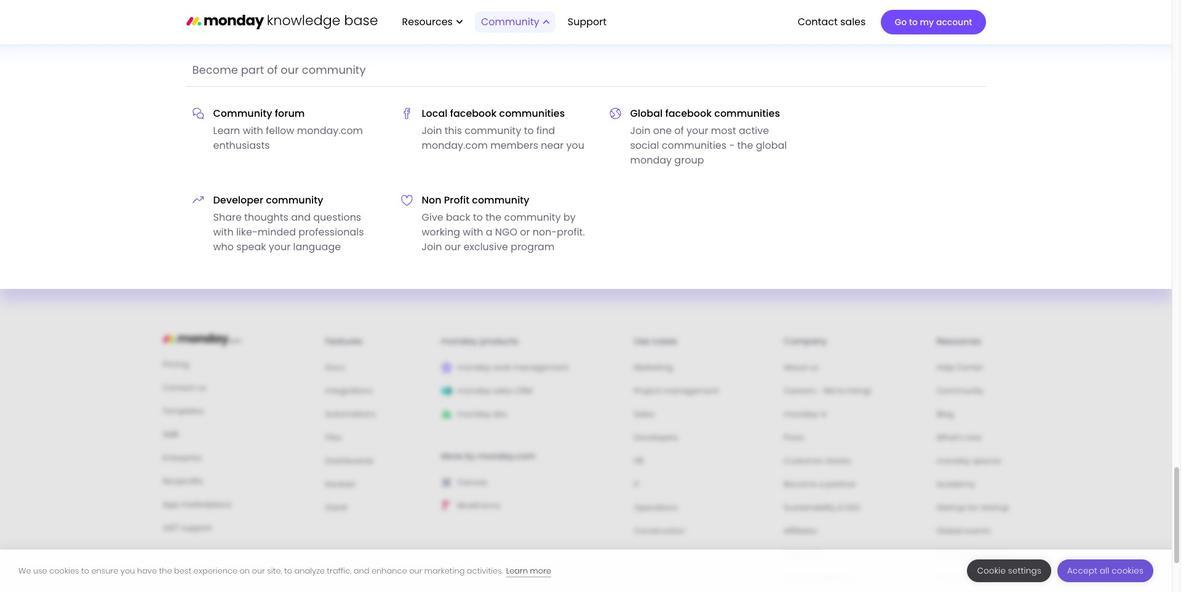 Task type: describe. For each thing, give the bounding box(es) containing it.
contact us
[[163, 382, 206, 394]]

affiliates link
[[784, 525, 927, 538]]

nonprofits link
[[163, 475, 316, 488]]

resources link
[[396, 12, 469, 33]]

monday.com inside local facebook communities join this community to find monday.com members near you
[[422, 138, 488, 152]]

project management link
[[634, 384, 774, 398]]

1 horizontal spatial learn
[[506, 565, 528, 577]]

about us
[[784, 362, 819, 373]]

support
[[568, 15, 607, 29]]

cookie
[[978, 566, 1006, 577]]

communities for find
[[499, 106, 565, 120]]

stories
[[826, 455, 852, 467]]

on
[[240, 565, 250, 577]]

enhance
[[372, 565, 407, 577]]

about us link
[[784, 361, 927, 375]]

hr
[[634, 455, 644, 467]]

like-
[[236, 225, 258, 239]]

support for contact support
[[583, 200, 614, 211]]

files link
[[325, 431, 431, 445]]

management inside monday work management link
[[513, 362, 569, 373]]

minded
[[258, 225, 296, 239]]

24/7 support link
[[163, 522, 316, 535]]

need?
[[672, 136, 749, 171]]

workforms
[[457, 500, 501, 512]]

what's new link
[[937, 431, 1010, 445]]

project management
[[634, 385, 719, 397]]

partner for become a partner
[[827, 479, 856, 490]]

cookie settings
[[978, 566, 1042, 577]]

- inside global facebook communities join one of your most active social communities - the global monday group
[[730, 138, 735, 152]]

we
[[18, 565, 31, 577]]

resources inside "become part of our community" list
[[402, 15, 453, 29]]

and inside developer community share thoughts and questions with like-minded professionals who speak your language
[[291, 210, 311, 224]]

group
[[675, 153, 704, 167]]

global for global events
[[937, 525, 963, 537]]

more
[[441, 450, 463, 463]]

contact support link
[[533, 193, 640, 218]]

your inside developer community share thoughts and questions with like-minded professionals who speak your language
[[269, 240, 291, 254]]

to left ensure
[[81, 565, 89, 577]]

what
[[550, 136, 613, 171]]

canvas icon footer image
[[441, 477, 452, 489]]

program
[[511, 240, 555, 254]]

marketing
[[425, 565, 465, 577]]

traffic,
[[327, 565, 352, 577]]

monday dev link
[[441, 408, 624, 421]]

become part of our community
[[192, 62, 366, 78]]

our right on
[[252, 565, 265, 577]]

with inside non profit community give back to the community by working with a ngo or non-profit. join our exclusive program
[[463, 225, 483, 239]]

give
[[422, 210, 444, 224]]

speak
[[237, 240, 266, 254]]

app for app marketplace
[[163, 499, 179, 511]]

learn inside community forum learn with fellow monday.com enthusiasts
[[213, 124, 240, 138]]

monday.com inside community forum learn with fellow monday.com enthusiasts
[[297, 124, 363, 138]]

community forum learn with fellow monday.com enthusiasts
[[213, 106, 363, 152]]

new
[[965, 432, 982, 444]]

accept all cookies button
[[1058, 560, 1154, 583]]

active
[[739, 124, 769, 138]]

marketing link
[[634, 361, 774, 375]]

become for become part of our community
[[192, 62, 238, 78]]

community inside list item
[[481, 15, 540, 29]]

sustainability & esg link
[[784, 501, 927, 515]]

most
[[711, 124, 736, 138]]

you inside local facebook communities join this community to find monday.com members near you
[[567, 138, 585, 152]]

cookies for use
[[49, 565, 79, 577]]

become part of our community list
[[0, 0, 1172, 593]]

crm
[[515, 385, 533, 397]]

what's
[[937, 432, 963, 444]]

have
[[137, 565, 157, 577]]

it operations
[[634, 479, 678, 514]]

investor relations
[[784, 572, 852, 584]]

questions
[[313, 210, 361, 224]]

local facebook communities join this community to find monday.com members near you
[[422, 106, 585, 152]]

crm icon footer image
[[441, 386, 452, 397]]

investor relations link
[[784, 572, 927, 585]]

0 vertical spatial community link
[[475, 12, 556, 33]]

community list item
[[475, 0, 556, 44]]

app development link
[[937, 548, 1010, 562]]

contact for contact us
[[163, 382, 195, 394]]

templates
[[163, 405, 205, 417]]

u
[[822, 408, 827, 420]]

pricing
[[163, 359, 189, 370]]

a inside non profit community give back to the community by working with a ngo or non-profit. join our exclusive program
[[486, 225, 493, 239]]

join for join one of your most active social communities - the global monday group
[[630, 124, 651, 138]]

workforms link
[[441, 500, 624, 513]]

our right enhance
[[409, 565, 422, 577]]

learn more link
[[506, 565, 552, 578]]

0 vertical spatial of
[[267, 62, 278, 78]]

monday work management link
[[441, 361, 624, 375]]

communities up the group
[[662, 138, 727, 152]]

find inside local facebook communities join this community to find monday.com members near you
[[537, 124, 555, 138]]

hr link
[[634, 455, 774, 468]]

hiring!
[[848, 385, 872, 397]]

you inside dialog
[[121, 565, 135, 577]]

integrations
[[325, 385, 373, 397]]

company
[[784, 335, 827, 347]]

automations link
[[325, 408, 431, 421]]

spaces
[[973, 455, 1002, 467]]

local
[[422, 106, 448, 120]]

join inside non profit community give back to the community by working with a ngo or non-profit. join our exclusive program
[[422, 240, 442, 254]]

ensure
[[91, 565, 118, 577]]

facebook for community
[[450, 106, 497, 120]]

and inside dialog
[[354, 565, 370, 577]]

the inside dialog
[[159, 565, 172, 577]]

cases
[[652, 335, 677, 347]]

monday-
[[784, 408, 822, 420]]

startup for startup link
[[937, 501, 1010, 515]]

global for global facebook communities join one of your most active social communities - the global monday group
[[630, 106, 663, 120]]

monday spaces link
[[937, 455, 1010, 468]]

about
[[784, 362, 808, 373]]

non-
[[533, 225, 557, 239]]

contact for contact support
[[548, 200, 581, 211]]

fellow
[[266, 124, 294, 138]]

workforms icon footer image
[[441, 501, 452, 512]]

become a partner link
[[784, 478, 927, 492]]

accept
[[1068, 566, 1098, 577]]

our inside non profit community give back to the community by working with a ngo or non-profit. join our exclusive program
[[445, 240, 461, 254]]

main element
[[0, 0, 1172, 593]]

analyze
[[294, 565, 325, 577]]

by inside non profit community give back to the community by working with a ngo or non-profit. join our exclusive program
[[564, 210, 576, 224]]

footer wm logo image
[[441, 362, 452, 373]]

lift
[[811, 549, 822, 560]]

dashboards
[[325, 455, 374, 467]]

digital lift
[[784, 549, 822, 560]]

careers - we're hiring!
[[784, 385, 872, 397]]

non profit community give back to the community by working with a ngo or non-profit. join our exclusive program
[[422, 193, 585, 254]]

share
[[213, 210, 242, 224]]

smb link
[[163, 428, 316, 442]]



Task type: vqa. For each thing, say whether or not it's contained in the screenshot.


Task type: locate. For each thing, give the bounding box(es) containing it.
and up minded at top left
[[291, 210, 311, 224]]

facebook inside local facebook communities join this community to find monday.com members near you
[[450, 106, 497, 120]]

1 vertical spatial and
[[354, 565, 370, 577]]

0 horizontal spatial facebook
[[450, 106, 497, 120]]

0 vertical spatial support
[[583, 200, 614, 211]]

2 vertical spatial a
[[955, 572, 961, 584]]

to right 'site,'
[[284, 565, 292, 577]]

0 horizontal spatial us
[[197, 382, 206, 394]]

blog link
[[937, 408, 1010, 421]]

24/7 support
[[163, 522, 212, 534]]

it
[[634, 479, 640, 490]]

0 vertical spatial your
[[687, 124, 709, 138]]

1 horizontal spatial and
[[354, 565, 370, 577]]

0 vertical spatial -
[[730, 138, 735, 152]]

monday inside global facebook communities join one of your most active social communities - the global monday group
[[630, 153, 672, 167]]

partner down app development link
[[963, 572, 992, 584]]

of right one at top
[[675, 124, 684, 138]]

1 horizontal spatial facebook
[[665, 106, 712, 120]]

to inside non profit community give back to the community by working with a ngo or non-profit. join our exclusive program
[[473, 210, 483, 224]]

contact sales link
[[792, 12, 872, 33]]

app up 24/7
[[163, 499, 179, 511]]

support for 24/7 support
[[181, 522, 212, 534]]

join for join this community to find monday.com members near you
[[422, 124, 442, 138]]

ngo
[[495, 225, 518, 239]]

- inside "link"
[[818, 385, 822, 397]]

we use cookies to ensure you have the best experience on our site, to analyze traffic, and enhance our marketing activities. learn more
[[18, 565, 552, 577]]

0 vertical spatial app
[[163, 499, 179, 511]]

1 horizontal spatial management
[[664, 385, 719, 397]]

marketplace
[[181, 499, 231, 511]]

2 horizontal spatial community
[[937, 385, 984, 397]]

of
[[267, 62, 278, 78], [675, 124, 684, 138]]

partner inside 'find a partner' link
[[963, 572, 992, 584]]

0 vertical spatial community
[[481, 15, 540, 29]]

and right traffic,
[[354, 565, 370, 577]]

monday for monday work management
[[457, 362, 491, 373]]

communities up active
[[715, 106, 780, 120]]

1 vertical spatial become
[[784, 479, 817, 490]]

0 horizontal spatial of
[[267, 62, 278, 78]]

0 horizontal spatial partner
[[827, 479, 856, 490]]

2 horizontal spatial a
[[955, 572, 961, 584]]

- down most
[[730, 138, 735, 152]]

us
[[810, 362, 819, 373], [197, 382, 206, 394]]

investor
[[784, 572, 816, 584]]

a right 'find'
[[955, 572, 961, 584]]

contact for contact sales
[[798, 15, 838, 29]]

1 horizontal spatial app
[[937, 549, 953, 560]]

app up 'find'
[[937, 549, 953, 560]]

0 vertical spatial global
[[630, 106, 663, 120]]

to right back
[[473, 210, 483, 224]]

2 horizontal spatial with
[[463, 225, 483, 239]]

0 horizontal spatial the
[[159, 565, 172, 577]]

-
[[730, 138, 735, 152], [818, 385, 822, 397]]

partner inside 'become a partner' link
[[827, 479, 856, 490]]

sustainability
[[784, 502, 836, 514]]

1 horizontal spatial support
[[583, 200, 614, 211]]

contact inside main element
[[798, 15, 838, 29]]

us right the "about"
[[810, 362, 819, 373]]

your
[[687, 124, 709, 138], [269, 240, 291, 254]]

the up the ngo
[[486, 210, 502, 224]]

can't find what you need?
[[424, 136, 749, 171]]

0 horizontal spatial -
[[730, 138, 735, 152]]

monday sales crm link
[[441, 384, 624, 398]]

a for become a partner
[[819, 479, 825, 490]]

more by monday.com
[[441, 450, 536, 463]]

0 vertical spatial become
[[192, 62, 238, 78]]

a for find a partner
[[955, 572, 961, 584]]

0 vertical spatial contact
[[798, 15, 838, 29]]

1 vertical spatial community link
[[937, 384, 1010, 398]]

1 vertical spatial resources
[[937, 335, 981, 347]]

0 vertical spatial monday.com
[[297, 124, 363, 138]]

0 horizontal spatial resources
[[402, 15, 453, 29]]

become a partner
[[784, 479, 856, 490]]

0 vertical spatial sales
[[841, 15, 866, 29]]

1 vertical spatial by
[[465, 450, 476, 463]]

monday.com down this
[[422, 138, 488, 152]]

kanban link
[[325, 478, 431, 492]]

monday up academy
[[937, 455, 971, 467]]

0 horizontal spatial learn
[[213, 124, 240, 138]]

0 vertical spatial a
[[486, 225, 493, 239]]

you left the group
[[619, 136, 666, 171]]

affiliates
[[784, 525, 817, 537]]

find a partner
[[937, 572, 992, 584]]

sales inside main element
[[841, 15, 866, 29]]

members
[[491, 138, 539, 152]]

enterprise link
[[163, 451, 316, 465]]

management inside the project management link
[[664, 385, 719, 397]]

become for become a partner
[[784, 479, 817, 490]]

monday.com up canvas link
[[478, 450, 536, 463]]

join inside local facebook communities join this community to find monday.com members near you
[[422, 124, 442, 138]]

global inside global facebook communities join one of your most active social communities - the global monday group
[[630, 106, 663, 120]]

0 vertical spatial us
[[810, 362, 819, 373]]

0 horizontal spatial global
[[630, 106, 663, 120]]

1 vertical spatial us
[[197, 382, 206, 394]]

join inside global facebook communities join one of your most active social communities - the global monday group
[[630, 124, 651, 138]]

accept all cookies
[[1068, 566, 1144, 577]]

part
[[241, 62, 264, 78]]

find
[[937, 572, 953, 584]]

support down "app marketplace"
[[181, 522, 212, 534]]

community
[[481, 15, 540, 29], [213, 106, 272, 120], [937, 385, 984, 397]]

with inside community forum learn with fellow monday.com enthusiasts
[[243, 124, 263, 138]]

app for app development
[[937, 549, 953, 560]]

1 horizontal spatial you
[[567, 138, 585, 152]]

2 vertical spatial contact
[[163, 382, 195, 394]]

our right part
[[281, 62, 299, 78]]

1 horizontal spatial us
[[810, 362, 819, 373]]

integrations link
[[325, 384, 431, 398]]

monday spaces
[[937, 455, 1002, 467]]

1 horizontal spatial contact
[[548, 200, 581, 211]]

2 horizontal spatial you
[[619, 136, 666, 171]]

community inside local facebook communities join this community to find monday.com members near you
[[465, 124, 522, 138]]

1 vertical spatial global
[[937, 525, 963, 537]]

global
[[756, 138, 787, 152]]

1 vertical spatial app
[[937, 549, 953, 560]]

our down working
[[445, 240, 461, 254]]

monday for monday dev
[[457, 408, 491, 420]]

0 horizontal spatial community
[[213, 106, 272, 120]]

2 vertical spatial the
[[159, 565, 172, 577]]

for
[[968, 502, 979, 514]]

by up profit.
[[564, 210, 576, 224]]

the down active
[[738, 138, 754, 152]]

0 horizontal spatial support
[[181, 522, 212, 534]]

0 horizontal spatial contact
[[163, 382, 195, 394]]

all
[[1100, 566, 1110, 577]]

0 horizontal spatial community link
[[475, 12, 556, 33]]

by right more
[[465, 450, 476, 463]]

2 vertical spatial monday.com
[[478, 450, 536, 463]]

dialog containing we use cookies to ensure you have the best experience on our site, to analyze traffic, and enhance our marketing activities.
[[0, 550, 1172, 593]]

0 vertical spatial and
[[291, 210, 311, 224]]

monday logo image
[[163, 330, 242, 349]]

join up social
[[630, 124, 651, 138]]

a up sustainability & esg
[[819, 479, 825, 490]]

cookies for all
[[1112, 566, 1144, 577]]

your inside global facebook communities join one of your most active social communities - the global monday group
[[687, 124, 709, 138]]

monday for monday spaces
[[937, 455, 971, 467]]

0 vertical spatial by
[[564, 210, 576, 224]]

become down 'customer'
[[784, 479, 817, 490]]

0 horizontal spatial with
[[213, 225, 234, 239]]

you left have
[[121, 565, 135, 577]]

monday up monday dev
[[457, 385, 491, 397]]

app
[[163, 499, 179, 511], [937, 549, 953, 560]]

monday down 'monday products'
[[457, 362, 491, 373]]

help
[[937, 362, 955, 373]]

1 horizontal spatial cookies
[[1112, 566, 1144, 577]]

facebook up one at top
[[665, 106, 712, 120]]

we're
[[824, 385, 846, 397]]

it link
[[634, 478, 774, 492]]

customer
[[784, 455, 824, 467]]

contact support
[[548, 200, 614, 211]]

more
[[530, 565, 552, 577]]

cookies right all
[[1112, 566, 1144, 577]]

- left we're
[[818, 385, 822, 397]]

0 horizontal spatial by
[[465, 450, 476, 463]]

1 vertical spatial support
[[181, 522, 212, 534]]

management up monday sales crm link
[[513, 362, 569, 373]]

1 horizontal spatial community
[[481, 15, 540, 29]]

partner up the "&"
[[827, 479, 856, 490]]

1 horizontal spatial by
[[564, 210, 576, 224]]

management down "marketing" "link"
[[664, 385, 719, 397]]

1 facebook from the left
[[450, 106, 497, 120]]

become inside main submenu element
[[192, 62, 238, 78]]

docs link
[[325, 361, 431, 375]]

cookies right use
[[49, 565, 79, 577]]

2 facebook from the left
[[665, 106, 712, 120]]

0 horizontal spatial your
[[269, 240, 291, 254]]

become
[[192, 62, 238, 78], [784, 479, 817, 490]]

our
[[281, 62, 299, 78], [445, 240, 461, 254], [252, 565, 265, 577], [409, 565, 422, 577]]

community inside community forum learn with fellow monday.com enthusiasts
[[213, 106, 272, 120]]

by
[[564, 210, 576, 224], [465, 450, 476, 463]]

digital lift link
[[784, 548, 927, 562]]

1 horizontal spatial with
[[243, 124, 263, 138]]

profit
[[444, 193, 470, 207]]

events
[[965, 525, 991, 537]]

monday for monday sales crm
[[457, 385, 491, 397]]

cookie settings button
[[968, 560, 1052, 583]]

customer stories link
[[784, 455, 927, 468]]

the inside global facebook communities join one of your most active social communities - the global monday group
[[738, 138, 754, 152]]

communities
[[499, 106, 565, 120], [715, 106, 780, 120], [662, 138, 727, 152]]

global events link
[[937, 525, 1010, 538]]

settings
[[1009, 566, 1042, 577]]

monday left the dev
[[457, 408, 491, 420]]

us for contact us
[[197, 382, 206, 394]]

and
[[291, 210, 311, 224], [354, 565, 370, 577]]

1 horizontal spatial a
[[819, 479, 825, 490]]

1 vertical spatial management
[[664, 385, 719, 397]]

1 horizontal spatial of
[[675, 124, 684, 138]]

monday for monday products
[[441, 335, 478, 347]]

us for about us
[[810, 362, 819, 373]]

2 vertical spatial community
[[937, 385, 984, 397]]

communities inside local facebook communities join this community to find monday.com members near you
[[499, 106, 565, 120]]

1 vertical spatial the
[[486, 210, 502, 224]]

0 horizontal spatial management
[[513, 362, 569, 373]]

sales for contact
[[841, 15, 866, 29]]

2 horizontal spatial contact
[[798, 15, 838, 29]]

main submenu element
[[0, 44, 1172, 289]]

1 vertical spatial of
[[675, 124, 684, 138]]

0 horizontal spatial become
[[192, 62, 238, 78]]

0 vertical spatial resources
[[402, 15, 453, 29]]

1 horizontal spatial the
[[486, 210, 502, 224]]

1 horizontal spatial resources
[[937, 335, 981, 347]]

of inside global facebook communities join one of your most active social communities - the global monday group
[[675, 124, 684, 138]]

to inside go to my account link
[[909, 16, 918, 28]]

1 horizontal spatial community link
[[937, 384, 1010, 398]]

monday up 'footer wm logo'
[[441, 335, 478, 347]]

&
[[838, 502, 844, 514]]

0 horizontal spatial and
[[291, 210, 311, 224]]

sales left "crm"
[[493, 385, 513, 397]]

global up one at top
[[630, 106, 663, 120]]

files
[[325, 432, 342, 444]]

learn up "enthusiasts"
[[213, 124, 240, 138]]

facebook inside global facebook communities join one of your most active social communities - the global monday group
[[665, 106, 712, 120]]

enthusiasts
[[213, 138, 270, 152]]

of right part
[[267, 62, 278, 78]]

1 vertical spatial a
[[819, 479, 825, 490]]

join down local
[[422, 124, 442, 138]]

forum
[[275, 106, 305, 120]]

help center
[[937, 362, 984, 373]]

monday down social
[[630, 153, 672, 167]]

cookies inside accept all cookies button
[[1112, 566, 1144, 577]]

1 horizontal spatial global
[[937, 525, 963, 537]]

join
[[422, 124, 442, 138], [630, 124, 651, 138], [422, 240, 442, 254]]

1 horizontal spatial sales
[[841, 15, 866, 29]]

us up templates
[[197, 382, 206, 394]]

sales link
[[634, 408, 774, 421]]

communities for most
[[715, 106, 780, 120]]

1 vertical spatial learn
[[506, 565, 528, 577]]

learn left more
[[506, 565, 528, 577]]

partner
[[827, 479, 856, 490], [963, 572, 992, 584]]

1 vertical spatial -
[[818, 385, 822, 397]]

facebook for of
[[665, 106, 712, 120]]

developer
[[213, 193, 263, 207]]

the inside non profit community give back to the community by working with a ngo or non-profit. join our exclusive program
[[486, 210, 502, 224]]

1 vertical spatial contact
[[548, 200, 581, 211]]

construction link
[[634, 525, 774, 538]]

1 horizontal spatial partner
[[963, 572, 992, 584]]

community inside developer community share thoughts and questions with like-minded professionals who speak your language
[[266, 193, 323, 207]]

1 horizontal spatial your
[[687, 124, 709, 138]]

global down startup
[[937, 525, 963, 537]]

a
[[486, 225, 493, 239], [819, 479, 825, 490], [955, 572, 961, 584]]

canvas
[[457, 477, 488, 489]]

monday.com logo image
[[186, 9, 378, 35]]

dialog
[[0, 550, 1172, 593]]

0 horizontal spatial app
[[163, 499, 179, 511]]

monday dev product management software image
[[441, 409, 452, 420]]

0 vertical spatial learn
[[213, 124, 240, 138]]

0 horizontal spatial a
[[486, 225, 493, 239]]

press link
[[784, 431, 927, 445]]

0 vertical spatial management
[[513, 362, 569, 373]]

1 horizontal spatial become
[[784, 479, 817, 490]]

1 horizontal spatial -
[[818, 385, 822, 397]]

to inside local facebook communities join this community to find monday.com members near you
[[524, 124, 534, 138]]

1 vertical spatial sales
[[493, 385, 513, 397]]

1 vertical spatial your
[[269, 240, 291, 254]]

work
[[493, 362, 511, 373]]

to up 'members'
[[524, 124, 534, 138]]

you right near
[[567, 138, 585, 152]]

monday.com down forum
[[297, 124, 363, 138]]

a up exclusive
[[486, 225, 493, 239]]

your left most
[[687, 124, 709, 138]]

monday
[[630, 153, 672, 167], [441, 335, 478, 347], [457, 362, 491, 373], [457, 385, 491, 397], [457, 408, 491, 420], [937, 455, 971, 467]]

communities up 'members'
[[499, 106, 565, 120]]

operations link
[[634, 501, 774, 515]]

site,
[[267, 565, 282, 577]]

facebook up this
[[450, 106, 497, 120]]

join down working
[[422, 240, 442, 254]]

find a partner link
[[937, 572, 1010, 585]]

sales for monday
[[493, 385, 513, 397]]

0 horizontal spatial cookies
[[49, 565, 79, 577]]

press
[[784, 432, 805, 444]]

1 vertical spatial community
[[213, 106, 272, 120]]

use cases
[[634, 335, 677, 347]]

support up profit.
[[583, 200, 614, 211]]

gantt
[[325, 502, 348, 514]]

0 vertical spatial the
[[738, 138, 754, 152]]

1 vertical spatial monday.com
[[422, 138, 488, 152]]

to right go
[[909, 16, 918, 28]]

startup
[[981, 502, 1010, 514]]

with up "enthusiasts"
[[243, 124, 263, 138]]

0 horizontal spatial sales
[[493, 385, 513, 397]]

or
[[520, 225, 530, 239]]

you
[[619, 136, 666, 171], [567, 138, 585, 152], [121, 565, 135, 577]]

with up exclusive
[[463, 225, 483, 239]]

thoughts
[[244, 210, 289, 224]]

0 vertical spatial partner
[[827, 479, 856, 490]]

1 vertical spatial partner
[[963, 572, 992, 584]]

partner for find a partner
[[963, 572, 992, 584]]

sales left go
[[841, 15, 866, 29]]

with up who
[[213, 225, 234, 239]]

your down minded at top left
[[269, 240, 291, 254]]

find
[[537, 124, 555, 138], [496, 136, 544, 171]]

with inside developer community share thoughts and questions with like-minded professionals who speak your language
[[213, 225, 234, 239]]

2 horizontal spatial the
[[738, 138, 754, 152]]

the left best
[[159, 565, 172, 577]]

become left part
[[192, 62, 238, 78]]



